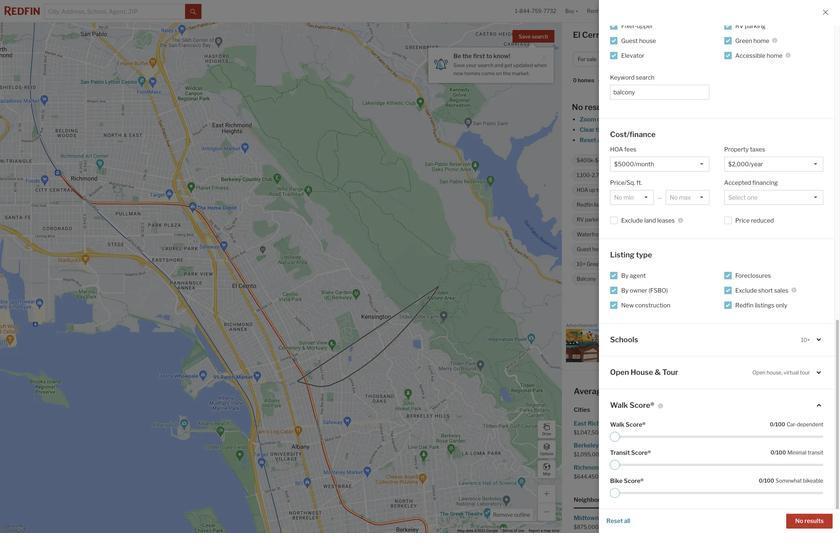 Task type: locate. For each thing, give the bounding box(es) containing it.
score® right bike
[[624, 478, 644, 485]]

$5,000/month
[[603, 187, 639, 193]]

all inside 'zoom out clear the map boundary reset all filters or remove one of your filters below to see more homes'
[[597, 137, 604, 144]]

City, Address, School, Agent, ZIP search field
[[45, 4, 185, 19]]

one
[[652, 137, 663, 144]]

parking up owner
[[623, 276, 641, 282]]

redfin listings only down the hoa up to $5,000/month
[[577, 202, 622, 208]]

1 horizontal spatial short
[[776, 187, 789, 193]]

come
[[482, 70, 495, 76]]

/100 left somewhat
[[762, 478, 774, 484]]

0 horizontal spatial results
[[585, 102, 611, 112]]

exclude 55+ communities
[[694, 202, 756, 208]]

fixer-uppers
[[643, 202, 673, 208]]

google
[[486, 529, 498, 533]]

open for open house & tour
[[610, 368, 629, 377]]

1 horizontal spatial map
[[606, 126, 618, 134]]

to left the see
[[720, 137, 726, 144]]

price
[[735, 217, 750, 224]]

filters inside button
[[796, 56, 810, 62]]

guest house down fixer-upper
[[621, 37, 656, 44]]

1 vertical spatial walk score®
[[610, 422, 645, 429]]

cost/finance
[[610, 130, 656, 139]]

exclude down financing
[[756, 187, 775, 193]]

cerrito, up cities heading
[[685, 387, 715, 396]]

0 vertical spatial ca
[[613, 30, 625, 40]]

search inside button
[[532, 33, 548, 40]]

for inside "link"
[[770, 515, 778, 522]]

rv up waterfront
[[577, 217, 584, 223]]

0 horizontal spatial rv
[[577, 217, 584, 223]]

0 vertical spatial your
[[466, 62, 477, 68]]

save your search and get updated when new homes come on the market.
[[453, 62, 547, 76]]

1 horizontal spatial ft.
[[636, 179, 642, 187]]

0 vertical spatial all
[[597, 137, 604, 144]]

search for save search
[[532, 33, 548, 40]]

1 walk from the top
[[610, 401, 628, 410]]

walk score® down prices
[[610, 401, 654, 410]]

by down rating
[[621, 272, 628, 279]]

map inside 'zoom out clear the map boundary reset all filters or remove one of your filters below to see more homes'
[[606, 126, 618, 134]]

hoa for hoa up to $5,000/month
[[577, 187, 588, 193]]

filters right all
[[796, 56, 810, 62]]

fixer- up 'conditioning'
[[643, 202, 657, 208]]

remove fixer-uppers image
[[677, 203, 682, 207]]

0 vertical spatial no
[[572, 102, 583, 112]]

10+ up tour
[[801, 337, 810, 343]]

walk up berkeley homes for sale $1,095,000
[[610, 422, 624, 429]]

remove no private pool image
[[817, 203, 821, 207]]

report inside button
[[820, 325, 831, 329]]

1 vertical spatial map
[[457, 529, 465, 533]]

reset all
[[606, 518, 630, 525]]

1 horizontal spatial your
[[671, 137, 683, 144]]

1 horizontal spatial the
[[503, 70, 511, 76]]

list box for hoa fees
[[610, 157, 709, 172]]

1 vertical spatial /100
[[774, 450, 786, 456]]

0 for transit score®
[[771, 450, 774, 456]]

ft.
[[615, 172, 620, 179], [636, 179, 642, 187]]

el
[[573, 30, 580, 40], [718, 302, 723, 309], [676, 387, 684, 396]]

of
[[664, 137, 670, 144], [514, 529, 517, 533]]

house
[[631, 368, 653, 377]]

accepted
[[724, 179, 751, 187]]

1 horizontal spatial filters
[[685, 137, 701, 144]]

0 vertical spatial /100
[[773, 422, 785, 428]]

exclude down foreclosures
[[735, 287, 757, 294]]

no inside button
[[795, 518, 803, 525]]

the right the be
[[462, 53, 472, 60]]

no
[[572, 102, 583, 112], [777, 202, 784, 208], [795, 518, 803, 525]]

all down clear the map boundary button
[[597, 137, 604, 144]]

1 vertical spatial no results
[[795, 518, 824, 525]]

•
[[812, 56, 813, 62], [598, 78, 600, 84]]

2 vertical spatial the
[[596, 126, 605, 134]]

2 horizontal spatial filters
[[796, 56, 810, 62]]

rv up green
[[735, 22, 743, 29]]

remove air conditioning image
[[666, 218, 670, 222]]

0 horizontal spatial sales
[[774, 287, 788, 294]]

east
[[574, 421, 586, 428]]

$400k-$4.5m up keyword search
[[618, 56, 654, 62]]

redfin listings only down foreclosures
[[735, 302, 787, 309]]

cerrito
[[724, 302, 744, 309]]

richmond up $1,047,500
[[588, 421, 616, 428]]

property for property taxes
[[724, 146, 749, 153]]

fixer-
[[621, 22, 637, 29], [643, 202, 657, 208]]

homes inside midtown homes for sale $875,000
[[600, 515, 619, 522]]

no up zoom
[[572, 102, 583, 112]]

studio+ for studio+ / 4+ ba
[[727, 56, 746, 62]]

0 vertical spatial sales
[[790, 187, 802, 193]]

homes inside "link"
[[750, 515, 769, 522]]

your
[[466, 62, 477, 68], [671, 137, 683, 144]]

exclude short sales
[[756, 187, 802, 193], [735, 287, 788, 294]]

1 vertical spatial house
[[592, 246, 607, 253]]

0 vertical spatial listings
[[594, 202, 611, 208]]

1 horizontal spatial rv
[[735, 22, 743, 29]]

1 vertical spatial fixer-
[[643, 202, 657, 208]]

redfin down foreclosures
[[735, 302, 753, 309]]

on left 'main'
[[767, 217, 774, 223]]

map right a
[[544, 529, 551, 533]]

0 vertical spatial $4.5m
[[637, 56, 654, 62]]

0
[[573, 77, 577, 84], [770, 422, 773, 428], [771, 450, 774, 456], [759, 478, 762, 484]]

listings down the hoa up to $5,000/month
[[594, 202, 611, 208]]

1 horizontal spatial sales
[[790, 187, 802, 193]]

$400k- up keyword search
[[618, 56, 637, 62]]

0 vertical spatial land
[[741, 157, 751, 164]]

to right tax
[[698, 187, 703, 193]]

list box up soon,
[[610, 157, 709, 172]]

for inside midtown homes for sale $875,000
[[620, 515, 628, 522]]

rv
[[735, 22, 743, 29], [577, 217, 584, 223]]

property down the see
[[724, 146, 749, 153]]

$400k-$4.5m inside button
[[618, 56, 654, 62]]

save inside save your search and get updated when new homes come on the market.
[[453, 62, 465, 68]]

score® up transit score®
[[626, 422, 645, 429]]

reset down "clear"
[[580, 137, 596, 144]]

$2,000/year
[[704, 187, 734, 193]]

map left data
[[457, 529, 465, 533]]

homes for sale link
[[701, 514, 824, 524]]

1 horizontal spatial no results
[[795, 518, 824, 525]]

0 vertical spatial property
[[724, 146, 749, 153]]

air conditioning
[[623, 217, 662, 223]]

el up for
[[573, 30, 580, 40]]

cities heading
[[574, 406, 828, 415]]

main
[[775, 217, 787, 223]]

1 by from the top
[[621, 272, 628, 279]]

cerrito, up for sale 'button'
[[582, 30, 611, 40]]

by
[[621, 272, 628, 279], [621, 287, 628, 294]]

0 vertical spatial map
[[543, 472, 550, 476]]

rv parking up waterfront
[[577, 217, 603, 223]]

10+ for 10+ greatschools rating
[[577, 261, 586, 268]]

sale inside 'button'
[[587, 56, 596, 62]]

by owner (fsbo)
[[621, 287, 668, 294]]

0 vertical spatial map
[[606, 126, 618, 134]]

studio+ down fees
[[631, 157, 650, 164]]

1 vertical spatial redfin listings only
[[735, 302, 787, 309]]

home up accessible home
[[753, 37, 769, 44]]

average home prices near el cerrito, ca
[[574, 387, 728, 396]]

homes inside east richmond heights homes for sale $1,047,500
[[641, 421, 660, 428]]

homes inside 0 homes • sort : recommended
[[578, 77, 594, 84]]

0 horizontal spatial ca
[[613, 30, 625, 40]]

1 vertical spatial parking
[[585, 217, 603, 223]]

the inside save your search and get updated when new homes come on the market.
[[503, 70, 511, 76]]

to right first
[[486, 53, 492, 60]]

no results inside no results button
[[795, 518, 824, 525]]

el left cerrito
[[718, 302, 723, 309]]

the up reset all filters button
[[596, 126, 605, 134]]

keyword
[[610, 74, 635, 81]]

2 vertical spatial search
[[636, 74, 654, 81]]

0 vertical spatial cerrito,
[[582, 30, 611, 40]]

1 horizontal spatial el
[[676, 387, 684, 396]]

save inside save search button
[[519, 33, 531, 40]]

rv parking up market
[[735, 22, 766, 29]]

None range field
[[610, 432, 823, 442], [610, 461, 823, 470], [610, 489, 823, 498], [610, 432, 823, 442], [610, 461, 823, 470], [610, 489, 823, 498]]

0 horizontal spatial guest house
[[577, 246, 607, 253]]

to down 2,750
[[596, 187, 601, 193]]

$400k-$4.5m up 1,100-2,750 sq. ft.
[[577, 157, 611, 164]]

no results
[[572, 102, 611, 112], [795, 518, 824, 525]]

1 horizontal spatial no
[[777, 202, 784, 208]]

$4.5m left remove $400k-$4.5m image
[[595, 157, 611, 164]]

$4.5m inside button
[[637, 56, 654, 62]]

east richmond heights homes for sale $1,047,500
[[574, 421, 682, 436]]

2 horizontal spatial no
[[795, 518, 803, 525]]

open left house on the right of page
[[610, 368, 629, 377]]

hoa up to $5,000/month
[[577, 187, 639, 193]]

save for save search
[[519, 33, 531, 40]]

hoa down the '1,100-' at the top right of page
[[577, 187, 588, 193]]

by for by owner (fsbo)
[[621, 287, 628, 294]]

to inside dialog
[[486, 53, 492, 60]]

0 vertical spatial ft.
[[615, 172, 620, 179]]

0 vertical spatial richmond
[[588, 421, 616, 428]]

fireplace
[[682, 217, 704, 223]]

parking left remove rv parking icon
[[585, 217, 603, 223]]

zip codes element
[[629, 491, 657, 509]]

1 vertical spatial 10+
[[801, 337, 810, 343]]

$400k- inside '$400k-$4.5m' button
[[618, 56, 637, 62]]

walk up heights
[[610, 401, 628, 410]]

for inside richmond homes for sale $644,450
[[624, 465, 632, 472]]

1 horizontal spatial •
[[812, 56, 813, 62]]

redfin
[[577, 202, 593, 208], [658, 302, 677, 309], [735, 302, 753, 309]]

no right homes for sale
[[795, 518, 803, 525]]

townhouse, land
[[710, 157, 751, 164]]

studio+ inside button
[[727, 56, 746, 62]]

0 horizontal spatial guest
[[577, 246, 591, 253]]

0 vertical spatial short
[[776, 187, 789, 193]]

house up greatschools
[[592, 246, 607, 253]]

score® for transit
[[631, 450, 651, 457]]

cities
[[574, 407, 590, 414]]

property for property tax up to $2,000/year
[[659, 187, 681, 193]]

report for report a map error
[[529, 529, 540, 533]]

agent
[[630, 272, 646, 279]]

0 vertical spatial parking
[[745, 22, 766, 29]]

0 left 'minimal'
[[771, 450, 774, 456]]

exclude short sales down financing
[[756, 187, 802, 193]]

to
[[486, 53, 492, 60], [720, 137, 726, 144], [596, 187, 601, 193], [698, 187, 703, 193]]

1 horizontal spatial map
[[543, 472, 550, 476]]

all inside reset all button
[[624, 518, 630, 525]]

submit search image
[[190, 9, 196, 15]]

filters left the below
[[685, 137, 701, 144]]

of right the one
[[664, 137, 670, 144]]

walk score® up transit score®
[[610, 422, 645, 429]]

house
[[639, 37, 656, 44], [592, 246, 607, 253]]

• left 29
[[812, 56, 813, 62]]

property up —
[[659, 187, 681, 193]]

/100 left car-
[[773, 422, 785, 428]]

ca down fixer-upper
[[613, 30, 625, 40]]

tour
[[662, 368, 678, 377]]

el right near
[[676, 387, 684, 396]]

coming
[[641, 172, 660, 179]]

0 horizontal spatial rv parking
[[577, 217, 603, 223]]

richmond up $644,450
[[574, 465, 602, 472]]

elevator up rating
[[627, 246, 647, 253]]

report
[[820, 325, 831, 329], [529, 529, 540, 533]]

open for open house, virtual tour
[[752, 370, 765, 376]]

1 vertical spatial report
[[529, 529, 540, 533]]

2,750
[[592, 172, 606, 179]]

/100 left 'minimal'
[[774, 450, 786, 456]]

price reduced
[[735, 217, 774, 224]]

1 horizontal spatial of
[[664, 137, 670, 144]]

el for el cerrito, ca homes for sale
[[573, 30, 580, 40]]

2 by from the top
[[621, 287, 628, 294]]

elevator down the el cerrito, ca homes for sale
[[621, 52, 644, 59]]

report for report ad
[[820, 325, 831, 329]]

29
[[814, 56, 821, 62]]

1 vertical spatial reset
[[606, 518, 623, 525]]

open house & tour
[[610, 368, 678, 377]]

• for filters
[[812, 56, 813, 62]]

filters down clear the map boundary button
[[605, 137, 621, 144]]

0 vertical spatial •
[[812, 56, 813, 62]]

0 /100 minimal transit
[[771, 450, 823, 456]]

ca up "walk score®" link
[[716, 387, 728, 396]]

homes inside save your search and get updated when new homes come on the market.
[[464, 70, 480, 76]]

studio+ / 4+ ba button
[[722, 52, 771, 67]]

studio+ for studio+
[[631, 157, 650, 164]]

sale inside "link"
[[780, 515, 791, 522]]

search down 759- in the right top of the page
[[532, 33, 548, 40]]

on
[[496, 70, 502, 76], [767, 217, 774, 223]]

0 horizontal spatial of
[[514, 529, 517, 533]]

1 horizontal spatial $4.5m
[[637, 56, 654, 62]]

remove redfin listings only image
[[626, 203, 631, 207]]

uppers
[[657, 202, 673, 208]]

0 horizontal spatial save
[[453, 62, 465, 68]]

ft. right sq.
[[615, 172, 620, 179]]

map inside button
[[543, 472, 550, 476]]

• inside 0 homes • sort : recommended
[[598, 78, 600, 84]]

soon,
[[661, 172, 674, 179]]

listings right cerrito
[[755, 302, 774, 309]]

0 horizontal spatial 10+
[[577, 261, 586, 268]]

0 horizontal spatial studio+
[[631, 157, 650, 164]]

for sale
[[578, 56, 596, 62]]

2 horizontal spatial the
[[596, 126, 605, 134]]

up right tax
[[691, 187, 697, 193]]

10+ up balcony
[[577, 261, 586, 268]]

0 vertical spatial 10+
[[577, 261, 586, 268]]

1 horizontal spatial report
[[820, 325, 831, 329]]

1 vertical spatial walk
[[610, 422, 624, 429]]

1 horizontal spatial 10+
[[801, 337, 810, 343]]

1 vertical spatial hoa
[[577, 187, 588, 193]]

0 left car-
[[770, 422, 773, 428]]

• inside button
[[812, 56, 813, 62]]

home right the remove studio+ / 4+ ba "icon"
[[767, 52, 782, 59]]

1 vertical spatial sales
[[774, 287, 788, 294]]

remove exclude 55+ communities image
[[760, 203, 765, 207]]

list box
[[610, 157, 709, 172], [724, 157, 823, 172], [610, 190, 654, 205], [666, 190, 709, 205], [724, 190, 823, 205]]

1 horizontal spatial guest
[[621, 37, 638, 44]]

list box down coming soon, under contract/pending
[[666, 190, 709, 205]]

el cerrito link
[[718, 302, 744, 309]]

studio+ / 4+ ba
[[727, 56, 764, 62]]

:
[[614, 77, 616, 84]]

map down 'options'
[[543, 472, 550, 476]]

studio+
[[727, 56, 746, 62], [631, 157, 650, 164]]

by agent
[[621, 272, 646, 279]]

your right the one
[[671, 137, 683, 144]]

1 vertical spatial ft.
[[636, 179, 642, 187]]

home left prices
[[608, 387, 630, 396]]

1 vertical spatial $4.5m
[[595, 157, 611, 164]]

1 vertical spatial •
[[598, 78, 600, 84]]

richmond
[[588, 421, 616, 428], [574, 465, 602, 472]]

remove outline
[[493, 512, 530, 518]]

save search
[[519, 33, 548, 40]]

redfin down the hoa up to $5,000/month
[[577, 202, 593, 208]]

1 horizontal spatial studio+
[[727, 56, 746, 62]]

redfin link
[[658, 302, 677, 309]]

0 vertical spatial fixer-
[[621, 22, 637, 29]]

by down 5+
[[621, 287, 628, 294]]

redfin listings only
[[577, 202, 622, 208], [735, 302, 787, 309]]

0 vertical spatial el
[[573, 30, 580, 40]]

list box down price/sq. ft.
[[610, 190, 654, 205]]

homes inside richmond homes for sale $644,450
[[604, 465, 622, 472]]

1 horizontal spatial search
[[532, 33, 548, 40]]

ft. down coming in the right top of the page
[[636, 179, 642, 187]]

/
[[747, 56, 749, 62]]

map for map data ©2023 google
[[457, 529, 465, 533]]

1 vertical spatial on
[[767, 217, 774, 223]]

$400k- up the '1,100-' at the top right of page
[[577, 157, 595, 164]]

guest down fixer-upper
[[621, 37, 638, 44]]

2 up from the left
[[691, 187, 697, 193]]

elevator
[[621, 52, 644, 59], [627, 246, 647, 253]]

0 horizontal spatial no
[[572, 102, 583, 112]]

land left 'leases'
[[644, 217, 656, 224]]

parking up market
[[745, 22, 766, 29]]

1 vertical spatial ca
[[716, 387, 728, 396]]

save down 844-
[[519, 33, 531, 40]]

0 vertical spatial on
[[496, 70, 502, 76]]

sq.
[[607, 172, 614, 179]]

insights
[[769, 32, 791, 39]]

exclude land leases
[[621, 217, 675, 224]]

all down zip codes "element"
[[624, 518, 630, 525]]

1 horizontal spatial results
[[804, 518, 824, 525]]

your inside save your search and get updated when new homes come on the market.
[[466, 62, 477, 68]]

1 horizontal spatial reset
[[606, 518, 623, 525]]

the down get
[[503, 70, 511, 76]]

reset down neighborhoods at the right
[[606, 518, 623, 525]]

richmond inside richmond homes for sale $644,450
[[574, 465, 602, 472]]

0 vertical spatial rv
[[735, 22, 743, 29]]

0 for walk score®
[[770, 422, 773, 428]]

0 horizontal spatial reset
[[580, 137, 596, 144]]

1 vertical spatial el
[[718, 302, 723, 309]]

map for map
[[543, 472, 550, 476]]

redfin down (fsbo)
[[658, 302, 677, 309]]

reset
[[580, 137, 596, 144], [606, 518, 623, 525]]

2 horizontal spatial search
[[636, 74, 654, 81]]

of left use
[[514, 529, 517, 533]]

0 horizontal spatial fixer-
[[621, 22, 637, 29]]

draw button
[[537, 421, 556, 439]]

0 /100 car-dependent
[[770, 422, 823, 428]]

house down "upper"
[[639, 37, 656, 44]]

map down out
[[606, 126, 618, 134]]

0 horizontal spatial no results
[[572, 102, 611, 112]]

guest down waterfront
[[577, 246, 591, 253]]

open left house,
[[752, 370, 765, 376]]

0 down san francisco homes for sale
[[759, 478, 762, 484]]

property
[[724, 146, 749, 153], [659, 187, 681, 193]]

reset inside 'zoom out clear the map boundary reset all filters or remove one of your filters below to see more homes'
[[580, 137, 596, 144]]

homes inside berkeley homes for sale $1,095,000
[[600, 443, 619, 450]]

all filters • 29
[[788, 56, 821, 62]]

save for save your search and get updated when new homes come on the market.
[[453, 62, 465, 68]]

to inside 'zoom out clear the map boundary reset all filters or remove one of your filters below to see more homes'
[[720, 137, 726, 144]]

transit
[[610, 450, 630, 457]]

el cerrito, ca homes for sale
[[573, 30, 686, 40]]

home for average
[[608, 387, 630, 396]]

0 for bike score®
[[759, 478, 762, 484]]



Task type: describe. For each thing, give the bounding box(es) containing it.
listing type
[[610, 251, 652, 260]]

know!
[[493, 53, 510, 60]]

air
[[623, 217, 630, 223]]

sale
[[669, 30, 686, 40]]

property tax up to $2,000/year
[[659, 187, 734, 193]]

&
[[655, 368, 661, 377]]

contract/pending
[[690, 172, 733, 179]]

2 horizontal spatial redfin
[[735, 302, 753, 309]]

schools
[[610, 335, 638, 344]]

$644,450
[[574, 474, 598, 480]]

score® inside "walk score®" link
[[630, 401, 654, 410]]

private
[[785, 202, 802, 208]]

1 vertical spatial only
[[776, 302, 787, 309]]

fixer- for upper
[[621, 22, 637, 29]]

1 horizontal spatial rv parking
[[735, 22, 766, 29]]

(fsbo)
[[648, 287, 668, 294]]

green
[[735, 37, 752, 44]]

spots
[[643, 276, 656, 282]]

error
[[552, 529, 560, 533]]

berkeley homes for sale $1,095,000
[[574, 443, 641, 458]]

1 vertical spatial exclude short sales
[[735, 287, 788, 294]]

report ad button
[[820, 325, 836, 330]]

ba
[[758, 56, 764, 62]]

©2023
[[474, 529, 485, 533]]

more
[[738, 137, 753, 144]]

2 walk from the top
[[610, 422, 624, 429]]

on inside save your search and get updated when new homes come on the market.
[[496, 70, 502, 76]]

1 walk score® from the top
[[610, 401, 654, 410]]

$629,000
[[701, 430, 726, 436]]

report a map error
[[529, 529, 560, 533]]

5+ parking spots
[[616, 276, 656, 282]]

the inside 'zoom out clear the map boundary reset all filters or remove one of your filters below to see more homes'
[[596, 126, 605, 134]]

homes inside 'zoom out clear the map boundary reset all filters or remove one of your filters below to see more homes'
[[754, 137, 773, 144]]

1 horizontal spatial on
[[767, 217, 774, 223]]

or
[[623, 137, 629, 144]]

terms of use link
[[502, 529, 524, 533]]

0 horizontal spatial ft.
[[615, 172, 620, 179]]

google image
[[2, 524, 26, 534]]

land for townhouse,
[[741, 157, 751, 164]]

out
[[597, 116, 607, 123]]

exclude left 55+ at the right top
[[694, 202, 713, 208]]

reduced
[[751, 217, 774, 224]]

berkeley
[[574, 443, 599, 450]]

market insights
[[747, 32, 791, 39]]

7732
[[544, 8, 556, 14]]

richmond inside east richmond heights homes for sale $1,047,500
[[588, 421, 616, 428]]

1 up from the left
[[589, 187, 595, 193]]

0 vertical spatial guest
[[621, 37, 638, 44]]

score® for bike
[[624, 478, 644, 485]]

el cerrito
[[718, 302, 744, 309]]

recommended
[[617, 77, 654, 84]]

• for homes
[[598, 78, 600, 84]]

remove rv parking image
[[607, 218, 611, 222]]

average
[[574, 387, 606, 396]]

10+ for 10+
[[801, 337, 810, 343]]

reset all button
[[606, 514, 630, 529]]

open house, virtual tour
[[752, 370, 810, 376]]

0 vertical spatial redfin listings only
[[577, 202, 622, 208]]

of inside 'zoom out clear the map boundary reset all filters or remove one of your filters below to see more homes'
[[664, 137, 670, 144]]

sale inside east richmond heights homes for sale $1,047,500
[[670, 421, 682, 428]]

balcony
[[577, 276, 596, 282]]

results inside button
[[804, 518, 824, 525]]

new
[[453, 70, 463, 76]]

759-
[[532, 8, 544, 14]]

see
[[727, 137, 737, 144]]

0 homes • sort : recommended
[[573, 77, 654, 84]]

1-
[[515, 8, 519, 14]]

options
[[540, 452, 553, 456]]

sort
[[603, 77, 614, 84]]

for inside east richmond heights homes for sale $1,047,500
[[661, 421, 669, 428]]

be the first to know! dialog
[[428, 43, 554, 83]]

0 vertical spatial elevator
[[621, 52, 644, 59]]

bedroom
[[744, 217, 766, 223]]

e.g. office, balcony, modern text field
[[613, 89, 706, 96]]

new
[[621, 302, 634, 309]]

property taxes
[[724, 146, 765, 153]]

green home
[[735, 37, 769, 44]]

house,
[[767, 370, 783, 376]]

san francisco homes for sale
[[701, 465, 782, 472]]

clear
[[580, 126, 594, 134]]

0 horizontal spatial $400k-$4.5m
[[577, 157, 611, 164]]

remove $400k-$4.5m image
[[615, 158, 619, 163]]

below
[[702, 137, 719, 144]]

$1,047,500
[[574, 430, 602, 436]]

1 horizontal spatial parking
[[623, 276, 641, 282]]

for inside berkeley homes for sale $1,095,000
[[620, 443, 628, 450]]

leases
[[657, 217, 675, 224]]

accessible home
[[735, 52, 782, 59]]

1 vertical spatial rv parking
[[577, 217, 603, 223]]

near
[[657, 387, 675, 396]]

4+
[[750, 56, 757, 62]]

search for keyword search
[[636, 74, 654, 81]]

home for green
[[753, 37, 769, 44]]

0 horizontal spatial redfin
[[577, 202, 593, 208]]

remove outline button
[[490, 509, 533, 522]]

0 horizontal spatial house
[[592, 246, 607, 253]]

1 horizontal spatial redfin listings only
[[735, 302, 787, 309]]

francisco
[[713, 465, 740, 472]]

reset all filters button
[[579, 137, 622, 144]]

0 inside 0 homes • sort : recommended
[[573, 77, 577, 84]]

outline
[[514, 512, 530, 518]]

by for by agent
[[621, 272, 628, 279]]

land for exclude
[[644, 217, 656, 224]]

1 horizontal spatial redfin
[[658, 302, 677, 309]]

$400k-$4.5m button
[[614, 52, 661, 67]]

score® for walk
[[626, 422, 645, 429]]

ad region
[[566, 329, 836, 363]]

ad
[[832, 325, 836, 329]]

/100 for transit score®
[[774, 450, 786, 456]]

1 vertical spatial map
[[544, 529, 551, 533]]

map button
[[537, 461, 556, 479]]

list box for accepted financing
[[724, 190, 823, 205]]

sale inside berkeley homes for sale $1,095,000
[[630, 443, 641, 450]]

for sale button
[[573, 52, 611, 67]]

remove
[[493, 512, 513, 518]]

remove hoa up to $5,000/month image
[[643, 188, 647, 192]]

virtual
[[784, 370, 799, 376]]

price/sq.
[[610, 179, 635, 187]]

remove property tax up to $2,000/year image
[[740, 188, 744, 192]]

map region
[[0, 0, 576, 534]]

1 vertical spatial guest house
[[577, 246, 607, 253]]

sale inside midtown homes for sale $875,000
[[629, 515, 640, 522]]

0 horizontal spatial filters
[[605, 137, 621, 144]]

hoa for hoa fees
[[610, 146, 623, 153]]

1 vertical spatial of
[[514, 529, 517, 533]]

1 vertical spatial listings
[[755, 302, 774, 309]]

2 walk score® from the top
[[610, 422, 645, 429]]

townhouse,
[[710, 157, 739, 164]]

0 horizontal spatial $4.5m
[[595, 157, 611, 164]]

remove exclude short sales image
[[806, 188, 811, 192]]

accepted financing
[[724, 179, 778, 187]]

search inside save your search and get updated when new homes come on the market.
[[478, 62, 493, 68]]

your inside 'zoom out clear the map boundary reset all filters or remove one of your filters below to see more homes'
[[671, 137, 683, 144]]

1,100-2,750 sq. ft.
[[577, 172, 620, 179]]

el for el cerrito
[[718, 302, 723, 309]]

0 vertical spatial only
[[612, 202, 622, 208]]

2 horizontal spatial parking
[[745, 22, 766, 29]]

taxes
[[750, 146, 765, 153]]

$875,000
[[574, 524, 599, 531]]

0 vertical spatial results
[[585, 102, 611, 112]]

remove studio+ / 4+ ba image
[[761, 57, 766, 62]]

—
[[657, 195, 662, 201]]

0 vertical spatial the
[[462, 53, 472, 60]]

terms
[[502, 529, 513, 533]]

options button
[[537, 441, 556, 459]]

hoa fees
[[610, 146, 636, 153]]

map data ©2023 google
[[457, 529, 498, 533]]

0 horizontal spatial $400k-
[[577, 157, 595, 164]]

report a map error link
[[529, 529, 560, 533]]

0 horizontal spatial parking
[[585, 217, 603, 223]]

1 vertical spatial short
[[758, 287, 773, 294]]

home for accessible
[[767, 52, 782, 59]]

coming soon, under contract/pending
[[641, 172, 733, 179]]

bikeable
[[803, 478, 823, 484]]

neighborhoods element
[[574, 491, 617, 509]]

recommended button
[[616, 77, 660, 84]]

primary bedroom on main
[[724, 217, 787, 223]]

fixer- for uppers
[[643, 202, 657, 208]]

0 vertical spatial no results
[[572, 102, 611, 112]]

/100 for walk score®
[[773, 422, 785, 428]]

tax
[[682, 187, 689, 193]]

/100 for bike score®
[[762, 478, 774, 484]]

1 vertical spatial elevator
[[627, 246, 647, 253]]

0 vertical spatial house
[[639, 37, 656, 44]]

exclude down the remove redfin listings only "image"
[[621, 217, 643, 224]]

reset inside button
[[606, 518, 623, 525]]

sale inside richmond homes for sale $644,450
[[633, 465, 644, 472]]

1 vertical spatial rv
[[577, 217, 584, 223]]

1 vertical spatial cerrito,
[[685, 387, 715, 396]]

list box for property taxes
[[724, 157, 823, 172]]

1-844-759-7732 link
[[515, 8, 556, 14]]

0 vertical spatial exclude short sales
[[756, 187, 802, 193]]

1 horizontal spatial guest house
[[621, 37, 656, 44]]



Task type: vqa. For each thing, say whether or not it's contained in the screenshot.
second up from the left
yes



